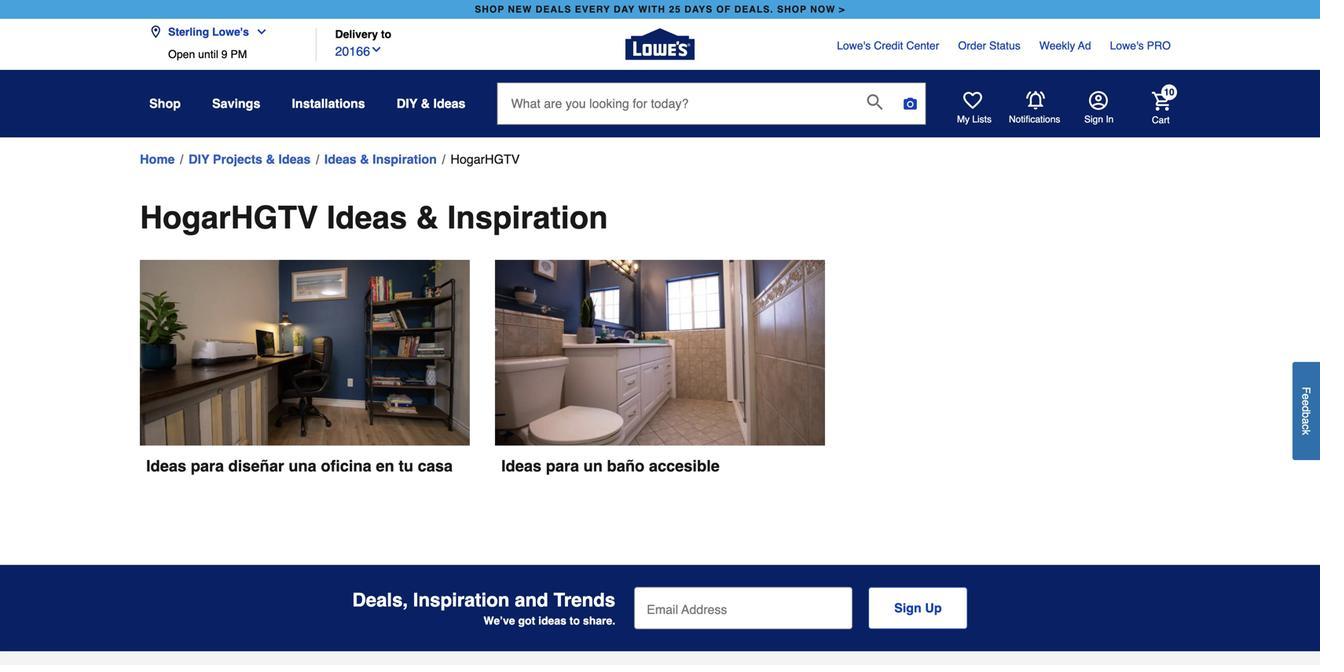 Task type: describe. For each thing, give the bounding box(es) containing it.
sign up form
[[634, 587, 968, 630]]

& inside 'link'
[[266, 152, 275, 167]]

ideas inside button
[[433, 96, 466, 111]]

& down ideas & inspiration link
[[416, 200, 439, 236]]

lowe's home improvement logo image
[[625, 10, 695, 79]]

2 e from the top
[[1300, 400, 1313, 406]]

Search Query text field
[[498, 83, 855, 124]]

ideas para un baño accesible link
[[495, 260, 825, 477]]

savings button
[[212, 90, 260, 118]]

f
[[1300, 387, 1313, 394]]

b
[[1300, 412, 1313, 419]]

chevron down image inside sterling lowe's button
[[249, 26, 268, 38]]

oficina
[[321, 457, 372, 475]]

home
[[140, 152, 175, 167]]

credit
[[874, 39, 903, 52]]

savings
[[212, 96, 260, 111]]

diy projects & ideas
[[189, 152, 311, 167]]

deals.
[[734, 4, 774, 15]]

casa
[[418, 457, 453, 475]]

1 e from the top
[[1300, 394, 1313, 400]]

sterling lowe's
[[168, 26, 249, 38]]

camera image
[[902, 96, 918, 112]]

trends
[[554, 590, 615, 611]]

a
[[1300, 419, 1313, 425]]

open
[[168, 48, 195, 61]]

un
[[583, 457, 603, 475]]

share.
[[583, 615, 615, 627]]

ad
[[1078, 39, 1091, 52]]

diy projects & ideas link
[[189, 150, 311, 169]]

lowe's home improvement account image
[[1089, 91, 1108, 110]]

sterling
[[168, 26, 209, 38]]

10
[[1164, 87, 1175, 98]]

status
[[989, 39, 1021, 52]]

to inside the deals, inspiration and trends we've got ideas to share.
[[570, 615, 580, 627]]

1 vertical spatial inspiration
[[447, 200, 608, 236]]

k
[[1300, 430, 1313, 436]]

weekly
[[1039, 39, 1075, 52]]

in
[[1106, 114, 1114, 125]]

ideas para diseñar una oficina en tu casa link
[[140, 260, 470, 477]]

lowe's pro link
[[1110, 38, 1171, 53]]

diy & ideas button
[[397, 90, 466, 118]]

inspiration inside the deals, inspiration and trends we've got ideas to share.
[[413, 590, 510, 611]]

lowe's home improvement lists image
[[963, 91, 982, 110]]

diy for diy projects & ideas
[[189, 152, 209, 167]]

ideas inside 'link'
[[278, 152, 311, 167]]

d
[[1300, 406, 1313, 412]]

una
[[289, 457, 316, 475]]

my lists
[[957, 114, 992, 125]]

f e e d b a c k
[[1300, 387, 1313, 436]]

ideas para diseñar una oficina en tu casa
[[146, 457, 453, 475]]

my
[[957, 114, 970, 125]]

deals, inspiration and trends we've got ideas to share.
[[352, 590, 615, 627]]

chevron down image inside '20166' button
[[370, 43, 383, 56]]

days
[[684, 4, 713, 15]]

ideas para un baño accesible
[[501, 457, 720, 475]]

and
[[515, 590, 548, 611]]

we've
[[484, 615, 515, 627]]

hogarhgtv button
[[451, 150, 520, 169]]

diy & ideas
[[397, 96, 466, 111]]

home link
[[140, 150, 175, 169]]

weekly ad link
[[1039, 38, 1091, 53]]

shop button
[[149, 90, 181, 118]]

sign in
[[1084, 114, 1114, 125]]

deals,
[[352, 590, 408, 611]]

now
[[810, 4, 836, 15]]

ideas & inspiration
[[324, 152, 437, 167]]

un video mostrando proyectos para personalizar tu oficina en casa. image
[[140, 260, 470, 446]]

diseñar
[[228, 457, 284, 475]]

ideas
[[538, 615, 566, 627]]

c
[[1300, 425, 1313, 430]]

search image
[[867, 94, 883, 110]]

25
[[669, 4, 681, 15]]

lowe's credit center link
[[837, 38, 939, 53]]

diy for diy & ideas
[[397, 96, 417, 111]]

open until 9 pm
[[168, 48, 247, 61]]

shop new deals every day with 25 days of deals. shop now >
[[475, 4, 845, 15]]

delivery to
[[335, 28, 391, 40]]

order
[[958, 39, 986, 52]]

>
[[839, 4, 845, 15]]

day
[[614, 4, 635, 15]]

& inside button
[[421, 96, 430, 111]]

weekly ad
[[1039, 39, 1091, 52]]

new
[[508, 4, 532, 15]]

up
[[925, 601, 942, 616]]



Task type: locate. For each thing, give the bounding box(es) containing it.
2 horizontal spatial lowe's
[[1110, 39, 1144, 52]]

tu
[[399, 457, 413, 475]]

projects
[[213, 152, 262, 167]]

shop left the now
[[777, 4, 807, 15]]

to right ideas
[[570, 615, 580, 627]]

0 vertical spatial hogarhgtv
[[451, 152, 520, 167]]

e up d
[[1300, 394, 1313, 400]]

lists
[[972, 114, 992, 125]]

0 horizontal spatial chevron down image
[[249, 26, 268, 38]]

sign
[[1084, 114, 1103, 125], [894, 601, 922, 616]]

0 horizontal spatial to
[[381, 28, 391, 40]]

1 vertical spatial to
[[570, 615, 580, 627]]

diy
[[397, 96, 417, 111], [189, 152, 209, 167]]

1 horizontal spatial diy
[[397, 96, 417, 111]]

of
[[716, 4, 731, 15]]

diy left projects
[[189, 152, 209, 167]]

shop
[[149, 96, 181, 111]]

1 vertical spatial chevron down image
[[370, 43, 383, 56]]

to
[[381, 28, 391, 40], [570, 615, 580, 627]]

sterling lowe's button
[[149, 16, 274, 48]]

location image
[[149, 26, 162, 38]]

20166 button
[[335, 41, 383, 61]]

0 vertical spatial sign
[[1084, 114, 1103, 125]]

lowe's inside "link"
[[837, 39, 871, 52]]

0 vertical spatial chevron down image
[[249, 26, 268, 38]]

sign inside button
[[894, 601, 922, 616]]

& right projects
[[266, 152, 275, 167]]

sign left in
[[1084, 114, 1103, 125]]

order status
[[958, 39, 1021, 52]]

until
[[198, 48, 218, 61]]

diy inside button
[[397, 96, 417, 111]]

notifications
[[1009, 114, 1060, 125]]

0 horizontal spatial lowe's
[[212, 26, 249, 38]]

accesible
[[649, 457, 720, 475]]

hogarhgtv
[[451, 152, 520, 167], [140, 200, 318, 236]]

with
[[638, 4, 666, 15]]

para for un
[[546, 457, 579, 475]]

lowe's credit center
[[837, 39, 939, 52]]

inspiration
[[373, 152, 437, 167], [447, 200, 608, 236], [413, 590, 510, 611]]

installations
[[292, 96, 365, 111]]

1 horizontal spatial shop
[[777, 4, 807, 15]]

lowe's for lowe's pro
[[1110, 39, 1144, 52]]

inspiration inside ideas & inspiration link
[[373, 152, 437, 167]]

& up ideas & inspiration
[[421, 96, 430, 111]]

&
[[421, 96, 430, 111], [266, 152, 275, 167], [360, 152, 369, 167], [416, 200, 439, 236]]

hogarhgtv down projects
[[140, 200, 318, 236]]

0 horizontal spatial sign
[[894, 601, 922, 616]]

diy inside 'link'
[[189, 152, 209, 167]]

lowe's left pro at the right
[[1110, 39, 1144, 52]]

2 shop from the left
[[777, 4, 807, 15]]

pro
[[1147, 39, 1171, 52]]

0 horizontal spatial hogarhgtv
[[140, 200, 318, 236]]

sign for sign up
[[894, 601, 922, 616]]

0 horizontal spatial diy
[[189, 152, 209, 167]]

sign for sign in
[[1084, 114, 1103, 125]]

every
[[575, 4, 610, 15]]

0 horizontal spatial para
[[191, 457, 224, 475]]

f e e d b a c k button
[[1293, 362, 1320, 461]]

lowe's home improvement notification center image
[[1026, 91, 1045, 110]]

sign left up
[[894, 601, 922, 616]]

chevron down image
[[249, 26, 268, 38], [370, 43, 383, 56]]

0 horizontal spatial shop
[[475, 4, 505, 15]]

& up hogarhgtv ideas & inspiration
[[360, 152, 369, 167]]

1 horizontal spatial para
[[546, 457, 579, 475]]

1 horizontal spatial chevron down image
[[370, 43, 383, 56]]

un video que demuestra formas de crear un baño accesible. image
[[495, 260, 825, 446]]

1 horizontal spatial lowe's
[[837, 39, 871, 52]]

para left diseñar
[[191, 457, 224, 475]]

inspiration up we've
[[413, 590, 510, 611]]

sign up button
[[868, 587, 968, 630]]

0 vertical spatial inspiration
[[373, 152, 437, 167]]

lowe's left credit
[[837, 39, 871, 52]]

lowe's
[[212, 26, 249, 38], [837, 39, 871, 52], [1110, 39, 1144, 52]]

lowe's pro
[[1110, 39, 1171, 52]]

1 horizontal spatial to
[[570, 615, 580, 627]]

to right delivery
[[381, 28, 391, 40]]

lowe's for lowe's credit center
[[837, 39, 871, 52]]

sign inside button
[[1084, 114, 1103, 125]]

20166
[[335, 44, 370, 59]]

para left un
[[546, 457, 579, 475]]

1 vertical spatial hogarhgtv
[[140, 200, 318, 236]]

lowe's home improvement cart image
[[1152, 92, 1171, 111]]

2 vertical spatial inspiration
[[413, 590, 510, 611]]

baño
[[607, 457, 645, 475]]

sign in button
[[1084, 91, 1114, 126]]

shop new deals every day with 25 days of deals. shop now > link
[[472, 0, 848, 19]]

lowe's up '9'
[[212, 26, 249, 38]]

1 vertical spatial sign
[[894, 601, 922, 616]]

diy up ideas & inspiration
[[397, 96, 417, 111]]

9
[[221, 48, 227, 61]]

para for diseñar
[[191, 457, 224, 475]]

my lists link
[[957, 91, 992, 126]]

1 shop from the left
[[475, 4, 505, 15]]

shop left new
[[475, 4, 505, 15]]

hogarhgtv down diy & ideas button
[[451, 152, 520, 167]]

cart
[[1152, 115, 1170, 126]]

para
[[191, 457, 224, 475], [546, 457, 579, 475]]

pm
[[231, 48, 247, 61]]

got
[[518, 615, 535, 627]]

None search field
[[497, 83, 926, 139]]

order status link
[[958, 38, 1021, 53]]

lowe's inside button
[[212, 26, 249, 38]]

0 vertical spatial to
[[381, 28, 391, 40]]

hogarhgtv ideas & inspiration
[[140, 200, 608, 236]]

Email Address email field
[[634, 587, 853, 630]]

deals
[[536, 4, 572, 15]]

hogarhgtv for hogarhgtv
[[451, 152, 520, 167]]

delivery
[[335, 28, 378, 40]]

ideas
[[433, 96, 466, 111], [278, 152, 311, 167], [324, 152, 357, 167], [327, 200, 407, 236], [146, 457, 186, 475], [501, 457, 542, 475]]

e
[[1300, 394, 1313, 400], [1300, 400, 1313, 406]]

ideas & inspiration link
[[324, 150, 437, 169]]

sign up
[[894, 601, 942, 616]]

0 vertical spatial diy
[[397, 96, 417, 111]]

inspiration down diy & ideas button
[[373, 152, 437, 167]]

e up b
[[1300, 400, 1313, 406]]

hogarhgtv for hogarhgtv ideas & inspiration
[[140, 200, 318, 236]]

1 horizontal spatial sign
[[1084, 114, 1103, 125]]

center
[[906, 39, 939, 52]]

1 vertical spatial diy
[[189, 152, 209, 167]]

1 horizontal spatial hogarhgtv
[[451, 152, 520, 167]]

en
[[376, 457, 394, 475]]

inspiration down hogarhgtv button
[[447, 200, 608, 236]]

installations button
[[292, 90, 365, 118]]



Task type: vqa. For each thing, say whether or not it's contained in the screenshot.
Sterling Lowe's button
yes



